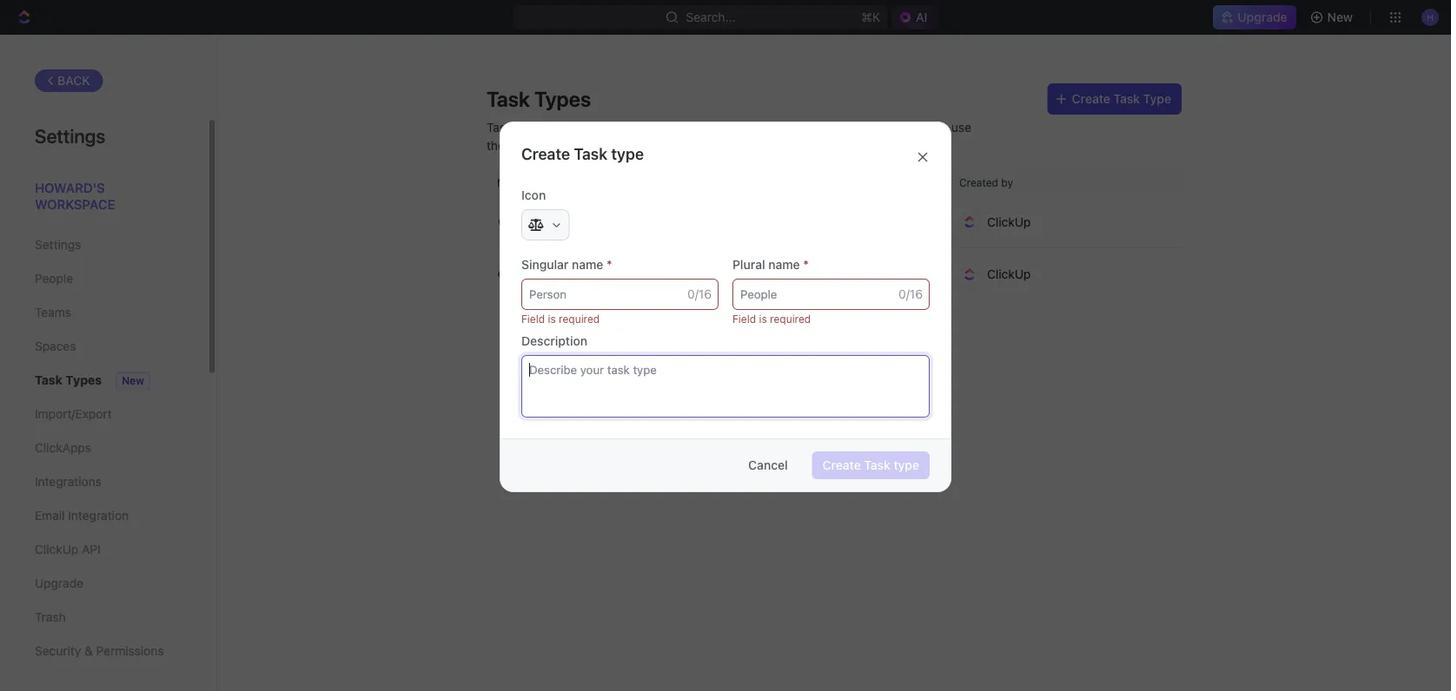 Task type: describe. For each thing, give the bounding box(es) containing it.
1 horizontal spatial task types
[[487, 87, 591, 111]]

search...
[[686, 10, 736, 24]]

(default)
[[555, 216, 597, 228]]

spaces link
[[35, 332, 173, 362]]

required for singular
[[559, 313, 600, 325]]

0 horizontal spatial create task type
[[521, 144, 644, 163]]

plural
[[733, 258, 765, 272]]

upgrade inside settings element
[[35, 577, 83, 591]]

clickapps
[[35, 441, 91, 455]]

spaces
[[35, 339, 76, 354]]

tasks can be used for anything in clickup. customize names and icons of tasks to use them for things like epics, customers, people, invoices, 1on1s.
[[487, 120, 972, 153]]

name for singular
[[572, 258, 604, 272]]

customers,
[[635, 138, 699, 153]]

in
[[664, 120, 674, 134]]

cancel
[[748, 458, 788, 473]]

1 tasks from the left
[[487, 120, 518, 134]]

0 vertical spatial for
[[593, 120, 609, 134]]

security
[[35, 644, 81, 659]]

Person field
[[521, 279, 719, 310]]

new button
[[1303, 3, 1364, 31]]

names
[[790, 120, 827, 134]]

like
[[575, 138, 594, 153]]

clickup inside settings element
[[35, 543, 78, 557]]

trash link
[[35, 603, 173, 633]]

types inside settings element
[[66, 373, 102, 388]]

new inside 'button'
[[1328, 10, 1353, 24]]

1 horizontal spatial types
[[534, 87, 591, 111]]

1 vertical spatial upgrade link
[[35, 569, 173, 599]]

create task type button
[[812, 452, 930, 480]]

settings link
[[35, 230, 173, 260]]

integration
[[68, 509, 129, 523]]

field for plural name
[[733, 313, 756, 325]]

scale balanced image
[[528, 219, 544, 231]]

is for singular
[[548, 313, 556, 325]]

them
[[487, 138, 515, 153]]

0/16 for plural name *
[[899, 287, 923, 302]]

name for plural
[[769, 258, 800, 272]]

1on1s.
[[800, 138, 834, 153]]

can
[[522, 120, 542, 134]]

howard's workspace
[[35, 180, 115, 212]]

integrations link
[[35, 468, 173, 497]]

people link
[[35, 264, 173, 294]]

&
[[84, 644, 93, 659]]

people,
[[702, 138, 744, 153]]

0/16 for singular name *
[[688, 287, 712, 302]]

create task type inside create task type button
[[823, 458, 920, 473]]

* for singular name *
[[607, 258, 612, 272]]

0 vertical spatial upgrade
[[1238, 10, 1288, 24]]

type inside button
[[894, 458, 920, 473]]

email integration link
[[35, 501, 173, 531]]

0 horizontal spatial for
[[519, 138, 534, 153]]

used
[[563, 120, 590, 134]]

is for plural
[[759, 313, 767, 325]]

email
[[35, 509, 65, 523]]

clickapps link
[[35, 434, 173, 463]]

workspace
[[35, 197, 115, 212]]

task types inside settings element
[[35, 373, 102, 388]]

task inside settings element
[[35, 373, 63, 388]]

import/export link
[[35, 400, 173, 429]]

created
[[960, 176, 999, 189]]



Task type: locate. For each thing, give the bounding box(es) containing it.
plural name *
[[733, 258, 809, 272]]

1 horizontal spatial upgrade link
[[1214, 5, 1296, 30]]

upgrade
[[1238, 10, 1288, 24], [35, 577, 83, 591]]

clickup api
[[35, 543, 101, 557]]

description
[[521, 334, 588, 349]]

singular
[[521, 258, 569, 272]]

invoices,
[[747, 138, 797, 153]]

* for plural name *
[[803, 258, 809, 272]]

clickup api link
[[35, 535, 173, 565]]

for
[[593, 120, 609, 134], [519, 138, 534, 153]]

0 horizontal spatial create
[[521, 144, 570, 163]]

settings up "howard's"
[[35, 124, 106, 147]]

field
[[521, 313, 545, 325], [733, 313, 756, 325]]

clickup for task
[[987, 215, 1031, 229]]

1 name from the left
[[572, 258, 604, 272]]

types up be
[[534, 87, 591, 111]]

2 is from the left
[[759, 313, 767, 325]]

upgrade link
[[1214, 5, 1296, 30], [35, 569, 173, 599]]

settings element
[[0, 35, 217, 692]]

by
[[1002, 176, 1013, 189]]

integrations
[[35, 475, 102, 489]]

0 vertical spatial new
[[1328, 10, 1353, 24]]

1 horizontal spatial create
[[823, 458, 861, 473]]

security & permissions link
[[35, 637, 173, 667]]

clickup.
[[677, 120, 724, 134]]

1 required from the left
[[559, 313, 600, 325]]

upgrade link left new 'button'
[[1214, 5, 1296, 30]]

1 vertical spatial type
[[894, 458, 920, 473]]

is up description
[[548, 313, 556, 325]]

created by
[[960, 176, 1013, 189]]

0 horizontal spatial *
[[607, 258, 612, 272]]

* up person field
[[607, 258, 612, 272]]

upgrade down clickup api
[[35, 577, 83, 591]]

api
[[82, 543, 101, 557]]

* up people field at the right top of the page
[[803, 258, 809, 272]]

teams
[[35, 306, 71, 320]]

1 horizontal spatial upgrade
[[1238, 10, 1288, 24]]

milestone
[[525, 267, 581, 282]]

of
[[887, 120, 899, 134]]

tasks
[[487, 120, 518, 134], [902, 120, 934, 134]]

0 vertical spatial types
[[534, 87, 591, 111]]

1 horizontal spatial required
[[770, 313, 811, 325]]

create task type
[[521, 144, 644, 163], [823, 458, 920, 473]]

to
[[937, 120, 948, 134]]

0 horizontal spatial upgrade link
[[35, 569, 173, 599]]

field is required
[[521, 313, 600, 325], [733, 313, 811, 325]]

field is required for singular
[[521, 313, 600, 325]]

is down plural name *
[[759, 313, 767, 325]]

teams link
[[35, 298, 173, 328]]

0 horizontal spatial type
[[611, 144, 644, 163]]

0 horizontal spatial types
[[66, 373, 102, 388]]

0 vertical spatial task types
[[487, 87, 591, 111]]

howard's
[[35, 180, 105, 195]]

create down be
[[521, 144, 570, 163]]

1 field from the left
[[521, 313, 545, 325]]

1 horizontal spatial *
[[803, 258, 809, 272]]

create task type button
[[1048, 83, 1182, 115]]

0/16
[[688, 287, 712, 302], [899, 287, 923, 302]]

upgrade left new 'button'
[[1238, 10, 1288, 24]]

required for plural
[[770, 313, 811, 325]]

field is required down plural name *
[[733, 313, 811, 325]]

epics,
[[598, 138, 631, 153]]

0 vertical spatial type
[[611, 144, 644, 163]]

field for singular name
[[521, 313, 545, 325]]

new inside settings element
[[122, 375, 144, 387]]

settings
[[35, 124, 106, 147], [35, 238, 81, 252]]

cancel button
[[738, 452, 798, 480]]

0 horizontal spatial upgrade
[[35, 577, 83, 591]]

1 horizontal spatial field is required
[[733, 313, 811, 325]]

and
[[830, 120, 851, 134]]

for up epics,
[[593, 120, 609, 134]]

1 vertical spatial for
[[519, 138, 534, 153]]

type
[[611, 144, 644, 163], [894, 458, 920, 473]]

required up description
[[559, 313, 600, 325]]

1 settings from the top
[[35, 124, 106, 147]]

0 vertical spatial settings
[[35, 124, 106, 147]]

2 vertical spatial create
[[823, 458, 861, 473]]

name
[[497, 176, 526, 189]]

import/export
[[35, 407, 112, 422]]

1 vertical spatial types
[[66, 373, 102, 388]]

required down people field at the right top of the page
[[770, 313, 811, 325]]

1 horizontal spatial 0/16
[[899, 287, 923, 302]]

upgrade link up the trash link
[[35, 569, 173, 599]]

1 vertical spatial create
[[521, 144, 570, 163]]

People field
[[733, 279, 930, 310]]

field down plural
[[733, 313, 756, 325]]

task (default)
[[525, 214, 597, 229]]

anything
[[612, 120, 660, 134]]

0 horizontal spatial field
[[521, 313, 545, 325]]

1 is from the left
[[548, 313, 556, 325]]

task types up import/export
[[35, 373, 102, 388]]

use
[[952, 120, 972, 134]]

security & permissions
[[35, 644, 164, 659]]

1 field is required from the left
[[521, 313, 600, 325]]

0 horizontal spatial task types
[[35, 373, 102, 388]]

back
[[57, 73, 90, 88]]

0 horizontal spatial 0/16
[[688, 287, 712, 302]]

1 horizontal spatial field
[[733, 313, 756, 325]]

1 horizontal spatial tasks
[[902, 120, 934, 134]]

tasks left to
[[902, 120, 934, 134]]

things
[[537, 138, 572, 153]]

for down can in the top left of the page
[[519, 138, 534, 153]]

2 field is required from the left
[[733, 313, 811, 325]]

1 horizontal spatial new
[[1328, 10, 1353, 24]]

field up description
[[521, 313, 545, 325]]

clickup for milestone
[[987, 267, 1031, 282]]

is
[[548, 313, 556, 325], [759, 313, 767, 325]]

0 horizontal spatial is
[[548, 313, 556, 325]]

1 vertical spatial new
[[122, 375, 144, 387]]

trash
[[35, 611, 66, 625]]

email integration
[[35, 509, 129, 523]]

2 0/16 from the left
[[899, 287, 923, 302]]

1 vertical spatial settings
[[35, 238, 81, 252]]

0 horizontal spatial tasks
[[487, 120, 518, 134]]

1 vertical spatial create task type
[[823, 458, 920, 473]]

0 vertical spatial create task type
[[521, 144, 644, 163]]

2 required from the left
[[770, 313, 811, 325]]

⌘k
[[861, 10, 880, 24]]

1 horizontal spatial name
[[769, 258, 800, 272]]

0 vertical spatial create
[[1072, 92, 1111, 106]]

create
[[1072, 92, 1111, 106], [521, 144, 570, 163], [823, 458, 861, 473]]

2 horizontal spatial create
[[1072, 92, 1111, 106]]

0 horizontal spatial new
[[122, 375, 144, 387]]

1 vertical spatial upgrade
[[35, 577, 83, 591]]

task types
[[487, 87, 591, 111], [35, 373, 102, 388]]

2 tasks from the left
[[902, 120, 934, 134]]

name
[[572, 258, 604, 272], [769, 258, 800, 272]]

Describe your task type text field
[[521, 355, 930, 418]]

1 * from the left
[[607, 258, 612, 272]]

1 vertical spatial task types
[[35, 373, 102, 388]]

people
[[35, 272, 73, 286]]

0 horizontal spatial name
[[572, 258, 604, 272]]

1 horizontal spatial type
[[894, 458, 920, 473]]

1 horizontal spatial for
[[593, 120, 609, 134]]

icon
[[521, 188, 546, 203]]

2 vertical spatial clickup
[[35, 543, 78, 557]]

2 settings from the top
[[35, 238, 81, 252]]

name right plural
[[769, 258, 800, 272]]

field is required up description
[[521, 313, 600, 325]]

1 vertical spatial clickup
[[987, 267, 1031, 282]]

name right singular
[[572, 258, 604, 272]]

clickup
[[987, 215, 1031, 229], [987, 267, 1031, 282], [35, 543, 78, 557]]

required
[[559, 313, 600, 325], [770, 313, 811, 325]]

be
[[545, 120, 559, 134]]

task
[[487, 87, 530, 111], [1114, 92, 1140, 106], [574, 144, 608, 163], [525, 214, 551, 229], [35, 373, 63, 388], [864, 458, 891, 473]]

0 vertical spatial clickup
[[987, 215, 1031, 229]]

types
[[534, 87, 591, 111], [66, 373, 102, 388]]

0 vertical spatial upgrade link
[[1214, 5, 1296, 30]]

customize
[[727, 120, 787, 134]]

2 name from the left
[[769, 258, 800, 272]]

new
[[1328, 10, 1353, 24], [122, 375, 144, 387]]

1 horizontal spatial create task type
[[823, 458, 920, 473]]

tasks up them
[[487, 120, 518, 134]]

singular name *
[[521, 258, 612, 272]]

create task type
[[1072, 92, 1172, 106]]

*
[[607, 258, 612, 272], [803, 258, 809, 272]]

2 field from the left
[[733, 313, 756, 325]]

2 * from the left
[[803, 258, 809, 272]]

types up import/export
[[66, 373, 102, 388]]

0 horizontal spatial field is required
[[521, 313, 600, 325]]

create left type
[[1072, 92, 1111, 106]]

field is required for plural
[[733, 313, 811, 325]]

create right "cancel"
[[823, 458, 861, 473]]

1 horizontal spatial is
[[759, 313, 767, 325]]

task types up can in the top left of the page
[[487, 87, 591, 111]]

permissions
[[96, 644, 164, 659]]

1 0/16 from the left
[[688, 287, 712, 302]]

settings up "people"
[[35, 238, 81, 252]]

icons
[[854, 120, 884, 134]]

0 horizontal spatial required
[[559, 313, 600, 325]]

type
[[1143, 92, 1172, 106]]

back link
[[35, 70, 103, 92]]



Task type: vqa. For each thing, say whether or not it's contained in the screenshot.
FIELD IS REQUIRED
yes



